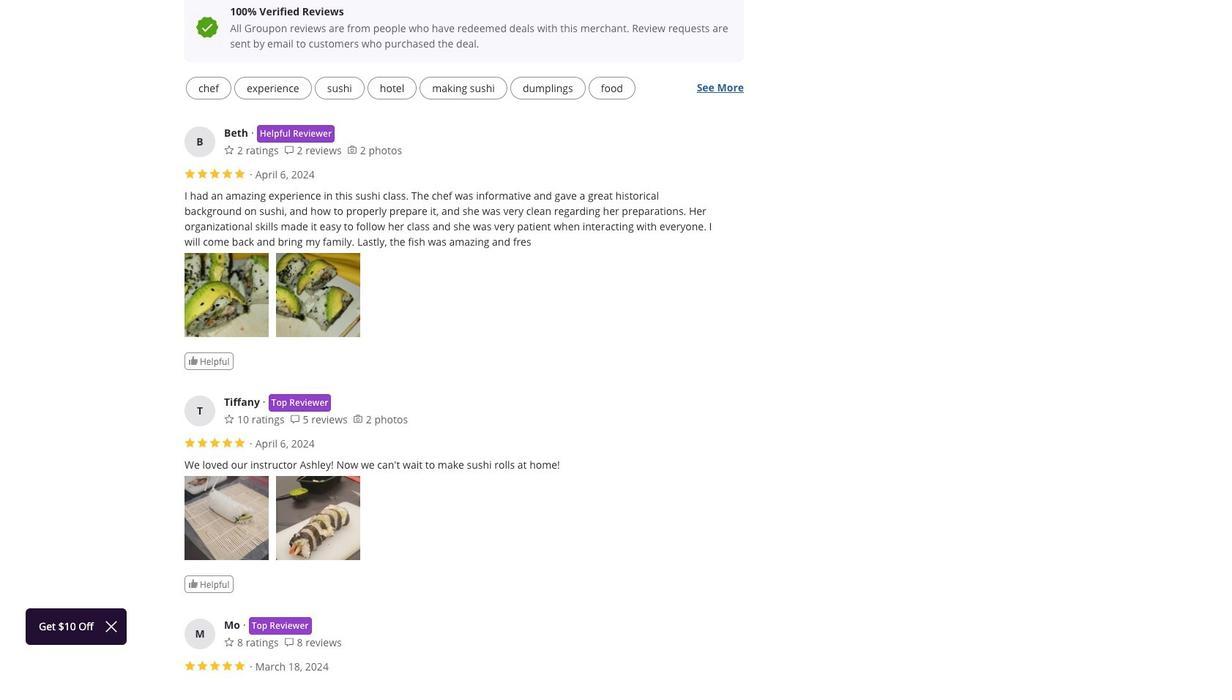 Task type: locate. For each thing, give the bounding box(es) containing it.
2 photos image
[[347, 145, 357, 155], [353, 414, 363, 425]]

8 ratings image
[[224, 638, 234, 648]]

2 ratings image
[[224, 145, 234, 155]]

1 vertical spatial 2 photos image
[[353, 414, 363, 425]]

5 reviews image
[[290, 414, 300, 425]]

2 photos image for 2 reviews icon
[[347, 145, 357, 155]]

2 photos image down sushi option
[[347, 145, 357, 155]]

2 photos image for "5 reviews" image
[[353, 414, 363, 425]]

0 vertical spatial 2 photos image
[[347, 145, 357, 155]]

chef radio
[[186, 77, 231, 100]]

option group
[[185, 74, 689, 102]]

2 photos image right "5 reviews" image
[[353, 414, 363, 425]]



Task type: vqa. For each thing, say whether or not it's contained in the screenshot.
investor relations in the bottom of the page
no



Task type: describe. For each thing, give the bounding box(es) containing it.
2 reviews image
[[284, 145, 294, 155]]

hotel radio
[[367, 77, 417, 100]]

experience radio
[[234, 77, 312, 100]]

dumplings radio
[[510, 77, 586, 100]]

food radio
[[588, 77, 635, 100]]

making sushi radio
[[420, 77, 507, 100]]

sushi radio
[[315, 77, 364, 100]]

8 reviews image
[[284, 638, 294, 648]]

10 ratings image
[[224, 414, 234, 425]]



